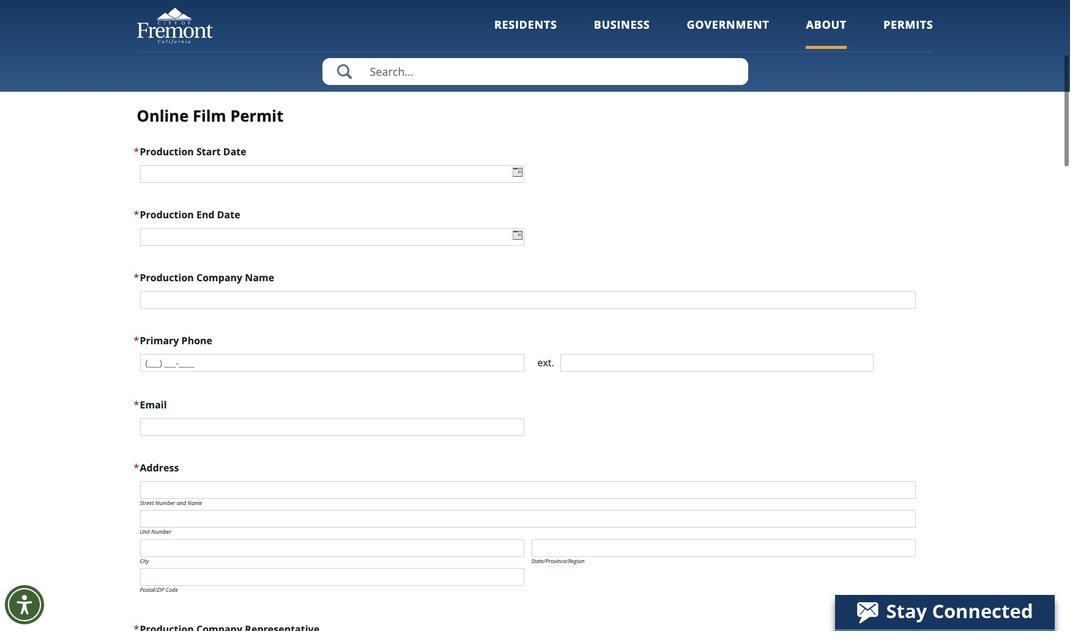 Task type: describe. For each thing, give the bounding box(es) containing it.
postal/zip code
[[140, 587, 178, 595]]

ext.
[[538, 356, 554, 370]]

about for about online form
[[137, 8, 159, 18]]

-
[[934, 75, 936, 86]]

* for * production company name
[[134, 271, 139, 285]]

street number and name
[[140, 499, 202, 507]]

Search text field
[[322, 58, 748, 85]]

primary phone group
[[140, 354, 931, 373]]

company
[[196, 271, 243, 285]]

Production Start Date text field
[[140, 165, 524, 183]]

government link
[[687, 17, 770, 49]]

* production end date
[[134, 208, 240, 222]]

font size:
[[871, 75, 906, 86]]

online inside about online form
[[137, 18, 218, 52]]

* for * primary phone
[[134, 334, 139, 348]]

date for production start date
[[223, 145, 246, 158]]

unit number
[[140, 528, 171, 536]]

print
[[787, 75, 805, 86]]

font
[[871, 75, 888, 86]]

- link
[[925, 75, 936, 86]]

stay connected image
[[835, 596, 1054, 630]]

permits
[[884, 17, 934, 32]]

state/province/region
[[532, 558, 585, 565]]

number for street
[[155, 499, 175, 507]]

This is a phone number field. telephone field
[[140, 354, 524, 372]]

+
[[920, 75, 925, 86]]

address
[[140, 461, 179, 475]]

Postal/ZIP Code text field
[[140, 569, 524, 587]]

name for * production company name
[[245, 271, 274, 285]]

feedback link
[[814, 75, 862, 86]]

print link
[[774, 75, 805, 86]]

permit
[[230, 105, 284, 127]]

email
[[140, 398, 167, 412]]

phone
[[182, 334, 212, 348]]

city
[[140, 558, 149, 565]]

* for * email
[[134, 398, 139, 412]]

* production company name
[[134, 271, 274, 285]]

residents link
[[494, 17, 557, 49]]

+ link
[[911, 75, 925, 86]]

State/Province/Region text field
[[532, 540, 916, 558]]

production for production company name
[[140, 271, 194, 285]]

government
[[687, 17, 770, 32]]



Task type: locate. For each thing, give the bounding box(es) containing it.
about inside about online form
[[137, 8, 159, 18]]

* email
[[134, 398, 167, 412]]

postal/zip
[[140, 587, 164, 595]]

0 horizontal spatial about link
[[137, 8, 159, 18]]

1 horizontal spatial about
[[806, 17, 847, 32]]

name for street number and name
[[188, 499, 202, 507]]

date right start
[[223, 145, 246, 158]]

1 vertical spatial production
[[140, 208, 194, 222]]

film
[[193, 105, 226, 127]]

name right company
[[245, 271, 274, 285]]

unit
[[140, 528, 150, 536]]

about for about
[[806, 17, 847, 32]]

City text field
[[140, 540, 524, 558]]

2 * from the top
[[134, 208, 139, 222]]

1 online from the top
[[137, 18, 218, 52]]

* for * production start date
[[134, 145, 139, 158]]

0 vertical spatial name
[[245, 271, 274, 285]]

production for production end date
[[140, 208, 194, 222]]

* for * production end date
[[134, 208, 139, 222]]

Street Number and Name text field
[[140, 482, 916, 499]]

address group
[[140, 482, 931, 598]]

start
[[196, 145, 221, 158]]

production left start
[[140, 145, 194, 158]]

date for production end date
[[217, 208, 240, 222]]

end
[[196, 208, 215, 222]]

production for production start date
[[140, 145, 194, 158]]

Email email field
[[140, 419, 524, 436]]

2 vertical spatial production
[[140, 271, 194, 285]]

feedback
[[827, 75, 862, 86]]

online film permit
[[137, 105, 284, 127]]

Production Company Name text field
[[140, 291, 916, 309]]

number
[[155, 499, 175, 507], [151, 528, 171, 536]]

date right the end
[[217, 208, 240, 222]]

size:
[[890, 75, 906, 86]]

0 vertical spatial online
[[137, 18, 218, 52]]

2 production from the top
[[140, 208, 194, 222]]

* for * address
[[134, 461, 139, 475]]

production
[[140, 145, 194, 158], [140, 208, 194, 222], [140, 271, 194, 285]]

name inside the address 'group'
[[188, 499, 202, 507]]

production left the end
[[140, 208, 194, 222]]

primary
[[140, 334, 179, 348]]

0 vertical spatial production
[[140, 145, 194, 158]]

number left and
[[155, 499, 175, 507]]

business link
[[594, 17, 650, 49]]

name right and
[[188, 499, 202, 507]]

online
[[137, 18, 218, 52], [137, 105, 189, 127]]

number for unit
[[151, 528, 171, 536]]

font size: link
[[871, 75, 906, 86]]

3 * from the top
[[134, 271, 139, 285]]

4 * from the top
[[134, 334, 139, 348]]

*
[[134, 145, 139, 158], [134, 208, 139, 222], [134, 271, 139, 285], [134, 334, 139, 348], [134, 398, 139, 412], [134, 461, 139, 475]]

6 * from the top
[[134, 461, 139, 475]]

0 vertical spatial number
[[155, 499, 175, 507]]

name
[[245, 271, 274, 285], [188, 499, 202, 507]]

permits link
[[884, 17, 934, 49]]

2 online from the top
[[137, 105, 189, 127]]

residents
[[494, 17, 557, 32]]

1 vertical spatial number
[[151, 528, 171, 536]]

date
[[223, 145, 246, 158], [217, 208, 240, 222]]

Unit Number text field
[[140, 511, 916, 528]]

about online form
[[137, 8, 288, 52]]

form
[[224, 18, 288, 52]]

1 production from the top
[[140, 145, 194, 158]]

0 vertical spatial date
[[223, 145, 246, 158]]

1 horizontal spatial name
[[245, 271, 274, 285]]

* production start date
[[134, 145, 246, 158]]

number right unit
[[151, 528, 171, 536]]

business
[[594, 17, 650, 32]]

5 * from the top
[[134, 398, 139, 412]]

1 horizontal spatial about link
[[806, 17, 847, 49]]

Production End Date text field
[[140, 228, 524, 246]]

1 vertical spatial date
[[217, 208, 240, 222]]

about link
[[137, 8, 159, 18], [806, 17, 847, 49]]

1 vertical spatial name
[[188, 499, 202, 507]]

and
[[177, 499, 186, 507]]

3 production from the top
[[140, 271, 194, 285]]

* primary phone
[[134, 334, 212, 348]]

code
[[166, 587, 178, 595]]

ext. text field
[[561, 354, 874, 372]]

* address
[[134, 461, 179, 475]]

0 horizontal spatial about
[[137, 8, 159, 18]]

about
[[137, 8, 159, 18], [806, 17, 847, 32]]

1 * from the top
[[134, 145, 139, 158]]

0 horizontal spatial name
[[188, 499, 202, 507]]

production left company
[[140, 271, 194, 285]]

1 vertical spatial online
[[137, 105, 189, 127]]

street
[[140, 499, 154, 507]]



Task type: vqa. For each thing, say whether or not it's contained in the screenshot.
Number associated with Unit
yes



